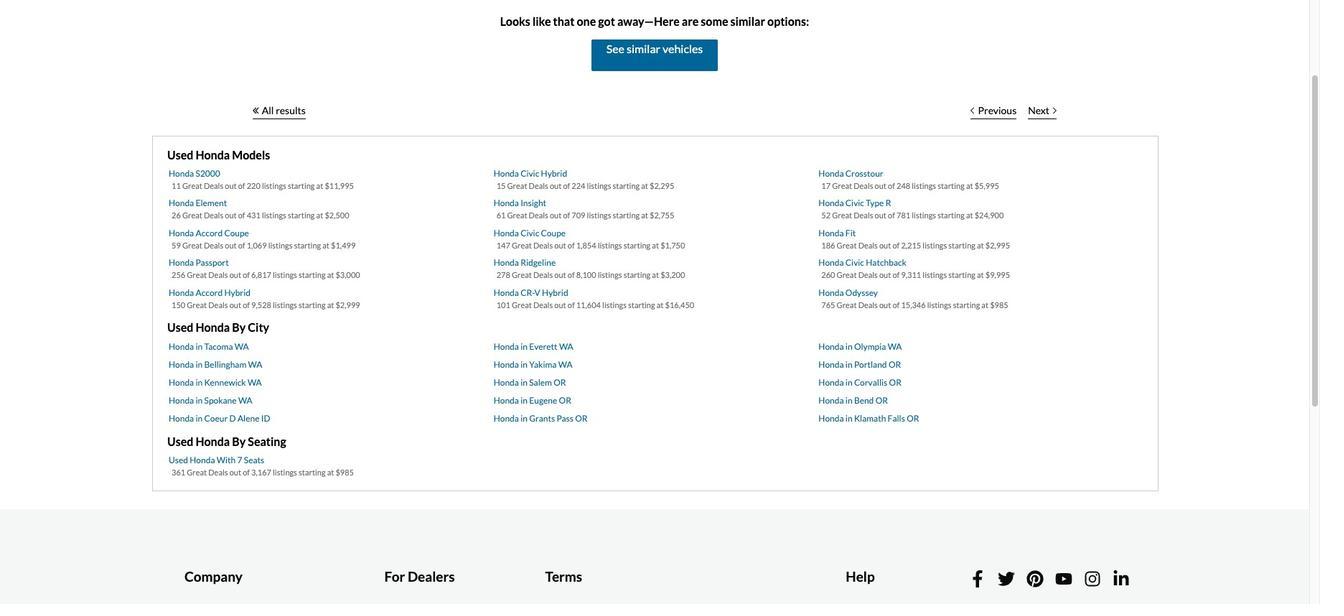 Task type: locate. For each thing, give the bounding box(es) containing it.
out inside honda civic type r 52 great deals out of 781 listings starting at $24,900
[[875, 211, 887, 220]]

honda up honda in portland or
[[819, 341, 844, 352]]

honda in yakima wa link
[[494, 359, 573, 370]]

honda in klamath falls or link
[[819, 413, 920, 423]]

1,069
[[247, 241, 267, 250]]

278
[[497, 270, 511, 280]]

honda fit link
[[819, 228, 856, 238]]

186
[[822, 241, 836, 250]]

crosstour
[[846, 168, 884, 179]]

out inside honda odyssey 765 great deals out of 15,346 listings starting at $985
[[880, 300, 892, 309]]

at left $16,450 at the right of page
[[657, 300, 664, 309]]

15
[[497, 181, 506, 190]]

honda for honda crosstour 17 great deals out of 248 listings starting at $5,995
[[819, 168, 844, 179]]

all results link
[[253, 95, 306, 127]]

of inside honda passport 256 great deals out of 6,817 listings starting at $3,000
[[243, 270, 250, 280]]

deals inside honda accord hybrid 150 great deals out of 9,528 listings starting at $2,999
[[209, 300, 228, 309]]

at left $2,500
[[316, 211, 323, 220]]

starting inside used honda by seating used honda with 7 seats 361 great deals out of 3,167 listings starting at $985
[[299, 467, 326, 477]]

1 vertical spatial $985
[[336, 467, 354, 477]]

in down honda in salem or link
[[521, 395, 528, 405]]

looks like that one got away— here are some similar options:
[[501, 14, 810, 28]]

accord down passport
[[196, 287, 223, 298]]

honda inside honda ridgeline 278 great deals out of 8,100 listings starting at $3,200
[[494, 257, 519, 268]]

coupe inside honda accord coupe 59 great deals out of 1,069 listings starting at $1,499
[[224, 228, 249, 238]]

at left $2,995
[[978, 241, 984, 250]]

1 vertical spatial accord
[[196, 287, 223, 298]]

at left $24,900
[[967, 211, 974, 220]]

honda down honda in spokane wa
[[169, 413, 194, 423]]

honda for honda in corvallis or
[[819, 377, 844, 388]]

in up honda in spokane wa
[[196, 377, 203, 388]]

honda down honda in eugene or
[[494, 413, 519, 423]]

great inside honda civic hybrid 15 great deals out of 224 listings starting at $2,295
[[507, 181, 528, 190]]

listings inside honda element 26 great deals out of 431 listings starting at $2,500
[[262, 211, 286, 220]]

deals down v
[[534, 300, 553, 309]]

yakima
[[530, 359, 557, 370]]

starting inside honda civic hybrid 15 great deals out of 224 listings starting at $2,295
[[613, 181, 640, 190]]

$985 inside used honda by seating used honda with 7 seats 361 great deals out of 3,167 listings starting at $985
[[336, 467, 354, 477]]

great inside honda passport 256 great deals out of 6,817 listings starting at $3,000
[[187, 270, 207, 280]]

honda in bellingham wa link
[[169, 359, 262, 370]]

by for city
[[232, 321, 246, 334]]

of left the 2,215
[[893, 241, 900, 250]]

honda s2000 link
[[169, 168, 220, 179]]

used for used honda by seating used honda with 7 seats 361 great deals out of 3,167 listings starting at $985
[[167, 434, 193, 448]]

honda up honda in spokane wa link
[[169, 377, 194, 388]]

deals down ridgeline
[[534, 270, 553, 280]]

honda crosstour 17 great deals out of 248 listings starting at $5,995
[[819, 168, 1000, 190]]

honda up 17
[[819, 168, 844, 179]]

honda for honda in salem or
[[494, 377, 519, 388]]

431
[[247, 211, 261, 220]]

out inside honda insight 61 great deals out of 709 listings starting at $2,755
[[550, 211, 562, 220]]

honda inside honda cr-v hybrid 101 great deals out of 11,604 listings starting at $16,450
[[494, 287, 519, 298]]

great up honda odyssey link
[[837, 270, 857, 280]]

at inside honda civic type r 52 great deals out of 781 listings starting at $24,900
[[967, 211, 974, 220]]

deals inside honda civic type r 52 great deals out of 781 listings starting at $24,900
[[854, 211, 874, 220]]

starting inside honda odyssey 765 great deals out of 15,346 listings starting at $985
[[954, 300, 981, 309]]

in for coeur
[[196, 413, 203, 423]]

deals inside honda ridgeline 278 great deals out of 8,100 listings starting at $3,200
[[534, 270, 553, 280]]

listings right 1,069
[[268, 241, 293, 250]]

0 horizontal spatial coupe
[[224, 228, 249, 238]]

great inside honda insight 61 great deals out of 709 listings starting at $2,755
[[507, 211, 528, 220]]

7
[[237, 454, 242, 465]]

6,817
[[251, 270, 271, 280]]

1 coupe from the left
[[224, 228, 249, 238]]

great inside honda ridgeline 278 great deals out of 8,100 listings starting at $3,200
[[512, 270, 532, 280]]

listings right the 2,215
[[923, 241, 948, 250]]

pass
[[557, 413, 574, 423]]

honda for honda in coeur d alene id
[[169, 413, 194, 423]]

of inside honda accord coupe 59 great deals out of 1,069 listings starting at $1,499
[[238, 241, 245, 250]]

starting left $1,499
[[294, 241, 321, 250]]

starting inside honda insight 61 great deals out of 709 listings starting at $2,755
[[613, 211, 640, 220]]

starting left $3,000
[[299, 270, 326, 280]]

great inside honda accord hybrid 150 great deals out of 9,528 listings starting at $2,999
[[187, 300, 207, 309]]

of
[[238, 181, 245, 190], [563, 181, 570, 190], [889, 181, 896, 190], [238, 211, 245, 220], [563, 211, 570, 220], [889, 211, 896, 220], [238, 241, 245, 250], [568, 241, 575, 250], [893, 241, 900, 250], [243, 270, 250, 280], [568, 270, 575, 280], [893, 270, 900, 280], [243, 300, 250, 309], [568, 300, 575, 309], [893, 300, 900, 309], [243, 467, 250, 477]]

starting right 3,167 on the bottom of the page
[[299, 467, 326, 477]]

0 vertical spatial similar
[[731, 14, 766, 28]]

in for tacoma
[[196, 341, 203, 352]]

civic inside the honda civic coupe 147 great deals out of 1,854 listings starting at $1,750
[[521, 228, 540, 238]]

of inside honda element 26 great deals out of 431 listings starting at $2,500
[[238, 211, 245, 220]]

out inside honda passport 256 great deals out of 6,817 listings starting at $3,000
[[230, 270, 241, 280]]

honda inside honda passport 256 great deals out of 6,817 listings starting at $3,000
[[169, 257, 194, 268]]

honda insight 61 great deals out of 709 listings starting at $2,755
[[494, 198, 675, 220]]

honda up 186
[[819, 228, 844, 238]]

honda inside honda s2000 11 great deals out of 220 listings starting at $11,995
[[169, 168, 194, 179]]

in left "tacoma"
[[196, 341, 203, 352]]

1 accord from the top
[[196, 228, 223, 238]]

out left 6,817
[[230, 270, 241, 280]]

or up pass
[[559, 395, 572, 405]]

honda down honda in kennewick wa
[[169, 395, 194, 405]]

next link
[[1023, 95, 1063, 127]]

deals down honda civic hatchback link
[[859, 270, 878, 280]]

honda
[[196, 148, 230, 161], [169, 168, 194, 179], [494, 168, 519, 179], [819, 168, 844, 179], [169, 198, 194, 209], [494, 198, 519, 209], [819, 198, 844, 209], [169, 228, 194, 238], [494, 228, 519, 238], [819, 228, 844, 238], [169, 257, 194, 268], [494, 257, 519, 268], [819, 257, 844, 268], [169, 287, 194, 298], [494, 287, 519, 298], [819, 287, 844, 298], [196, 321, 230, 334], [169, 341, 194, 352], [494, 341, 519, 352], [819, 341, 844, 352], [169, 359, 194, 370], [494, 359, 519, 370], [819, 359, 844, 370], [169, 377, 194, 388], [494, 377, 519, 388], [819, 377, 844, 388], [169, 395, 194, 405], [494, 395, 519, 405], [819, 395, 844, 405], [169, 413, 194, 423], [494, 413, 519, 423], [819, 413, 844, 423], [196, 434, 230, 448], [190, 454, 215, 465]]

of down seats
[[243, 467, 250, 477]]

of left 9,311
[[893, 270, 900, 280]]

deals inside honda s2000 11 great deals out of 220 listings starting at $11,995
[[204, 181, 223, 190]]

honda in olympia wa link
[[819, 341, 902, 352]]

out inside honda accord hybrid 150 great deals out of 9,528 listings starting at $2,999
[[230, 300, 241, 309]]

at left $2,755
[[642, 211, 649, 220]]

honda in tacoma wa link
[[169, 341, 249, 352]]

starting left $2,755
[[613, 211, 640, 220]]

0 vertical spatial by
[[232, 321, 246, 334]]

in for yakima
[[521, 359, 528, 370]]

listings right 248
[[912, 181, 937, 190]]

listings right 781
[[912, 211, 937, 220]]

in up honda in corvallis or
[[846, 359, 853, 370]]

in for bend
[[846, 395, 853, 405]]

in left 'coeur'
[[196, 413, 203, 423]]

honda up 765 on the right
[[819, 287, 844, 298]]

out left 11,604
[[555, 300, 566, 309]]

deals down honda accord coupe link
[[204, 241, 223, 250]]

deals inside honda passport 256 great deals out of 6,817 listings starting at $3,000
[[209, 270, 228, 280]]

1 vertical spatial by
[[232, 434, 246, 448]]

honda up honda in corvallis or
[[819, 359, 844, 370]]

honda up 278
[[494, 257, 519, 268]]

of left 709
[[563, 211, 570, 220]]

great down the honda insight link
[[507, 211, 528, 220]]

in for olympia
[[846, 341, 853, 352]]

in for eugene
[[521, 395, 528, 405]]

2 accord from the top
[[196, 287, 223, 298]]

deals up honda civic hatchback link
[[859, 241, 878, 250]]

starting
[[288, 181, 315, 190], [613, 181, 640, 190], [938, 181, 965, 190], [288, 211, 315, 220], [613, 211, 640, 220], [938, 211, 965, 220], [294, 241, 321, 250], [624, 241, 651, 250], [949, 241, 976, 250], [299, 270, 326, 280], [624, 270, 651, 280], [949, 270, 976, 280], [299, 300, 326, 309], [629, 300, 655, 309], [954, 300, 981, 309], [299, 467, 326, 477]]

2,215
[[902, 241, 922, 250]]

great down honda element 'link'
[[182, 211, 202, 220]]

honda civic hatchback link
[[819, 257, 907, 268]]

civic for coupe
[[521, 228, 540, 238]]

civic inside honda civic type r 52 great deals out of 781 listings starting at $24,900
[[846, 198, 865, 209]]

honda for honda in kennewick wa
[[169, 377, 194, 388]]

for dealers
[[385, 568, 455, 585]]

coupe inside the honda civic coupe 147 great deals out of 1,854 listings starting at $1,750
[[541, 228, 566, 238]]

great right the 361
[[187, 467, 207, 477]]

type
[[866, 198, 884, 209]]

deals inside honda odyssey 765 great deals out of 15,346 listings starting at $985
[[859, 300, 878, 309]]

deals inside used honda by seating used honda with 7 seats 361 great deals out of 3,167 listings starting at $985
[[209, 467, 228, 477]]

similar right see
[[627, 41, 661, 55]]

at inside honda passport 256 great deals out of 6,817 listings starting at $3,000
[[327, 270, 334, 280]]

1 vertical spatial similar
[[627, 41, 661, 55]]

honda for honda in eugene or
[[494, 395, 519, 405]]

listings right 6,817
[[273, 270, 297, 280]]

honda up honda in salem or
[[494, 359, 519, 370]]

of inside honda cr-v hybrid 101 great deals out of 11,604 listings starting at $16,450
[[568, 300, 575, 309]]

starting left $16,450 at the right of page
[[629, 300, 655, 309]]

or right pass
[[575, 413, 588, 423]]

coupe
[[224, 228, 249, 238], [541, 228, 566, 238]]

0 horizontal spatial similar
[[627, 41, 661, 55]]

2 by from the top
[[232, 434, 246, 448]]

honda down honda in salem or link
[[494, 395, 519, 405]]

of left 1,854
[[568, 241, 575, 250]]

$985 inside honda odyssey 765 great deals out of 15,346 listings starting at $985
[[991, 300, 1009, 309]]

out
[[225, 181, 237, 190], [550, 181, 562, 190], [875, 181, 887, 190], [225, 211, 237, 220], [550, 211, 562, 220], [875, 211, 887, 220], [225, 241, 237, 250], [555, 241, 566, 250], [880, 241, 892, 250], [230, 270, 241, 280], [555, 270, 566, 280], [880, 270, 892, 280], [230, 300, 241, 309], [555, 300, 566, 309], [880, 300, 892, 309], [230, 467, 241, 477]]

got
[[599, 14, 615, 28]]

all
[[262, 104, 274, 116]]

at left $3,000
[[327, 270, 334, 280]]

civic down insight
[[521, 228, 540, 238]]

honda up 52
[[819, 198, 844, 209]]

or right "bend"
[[876, 395, 888, 405]]

at left $11,995 in the top of the page
[[316, 181, 323, 190]]

in up honda in salem or
[[521, 359, 528, 370]]

hatchback
[[866, 257, 907, 268]]

deals down honda civic hybrid link at the top of the page
[[529, 181, 549, 190]]

corvallis
[[855, 377, 888, 388]]

0 vertical spatial $985
[[991, 300, 1009, 309]]

here
[[654, 14, 680, 28]]

honda in salem or link
[[494, 377, 566, 388]]

in up honda in portland or
[[846, 341, 853, 352]]

or
[[889, 359, 902, 370], [554, 377, 566, 388], [890, 377, 902, 388], [559, 395, 572, 405], [876, 395, 888, 405], [575, 413, 588, 423], [907, 413, 920, 423]]

accord down element
[[196, 228, 223, 238]]

in left spokane
[[196, 395, 203, 405]]

11
[[172, 181, 181, 190]]

or for honda in bend or
[[876, 395, 888, 405]]

models
[[232, 148, 270, 161]]

honda for honda in yakima wa
[[494, 359, 519, 370]]

at inside honda odyssey 765 great deals out of 15,346 listings starting at $985
[[982, 300, 989, 309]]

honda for honda in klamath falls or
[[819, 413, 844, 423]]

honda for honda in olympia wa
[[819, 341, 844, 352]]

wa right everett
[[559, 341, 574, 352]]

of inside honda civic type r 52 great deals out of 781 listings starting at $24,900
[[889, 211, 896, 220]]

results
[[276, 104, 306, 116]]

civic inside the honda civic hatchback 260 great deals out of 9,311 listings starting at $9,995
[[846, 257, 865, 268]]

listings right 709
[[587, 211, 612, 220]]

hybrid up insight
[[541, 168, 568, 179]]

out up "hatchback"
[[880, 241, 892, 250]]

at inside honda cr-v hybrid 101 great deals out of 11,604 listings starting at $16,450
[[657, 300, 664, 309]]

starting inside honda element 26 great deals out of 431 listings starting at $2,500
[[288, 211, 315, 220]]

coupe up 1,069
[[224, 228, 249, 238]]

honda inside honda odyssey 765 great deals out of 15,346 listings starting at $985
[[819, 287, 844, 298]]

in for everett
[[521, 341, 528, 352]]

honda inside the honda civic coupe 147 great deals out of 1,854 listings starting at $1,750
[[494, 228, 519, 238]]

great inside honda civic type r 52 great deals out of 781 listings starting at $24,900
[[833, 211, 853, 220]]

honda inside honda fit 186 great deals out of 2,215 listings starting at $2,995
[[819, 228, 844, 238]]

0 horizontal spatial $985
[[336, 467, 354, 477]]

wa for honda in bellingham wa
[[248, 359, 262, 370]]

in
[[196, 341, 203, 352], [521, 341, 528, 352], [846, 341, 853, 352], [196, 359, 203, 370], [521, 359, 528, 370], [846, 359, 853, 370], [196, 377, 203, 388], [521, 377, 528, 388], [846, 377, 853, 388], [196, 395, 203, 405], [521, 395, 528, 405], [846, 395, 853, 405], [196, 413, 203, 423], [521, 413, 528, 423], [846, 413, 853, 423]]

hybrid right v
[[542, 287, 569, 298]]

1 horizontal spatial similar
[[731, 14, 766, 28]]

at inside honda civic hybrid 15 great deals out of 224 listings starting at $2,295
[[642, 181, 649, 190]]

wa for honda in tacoma wa
[[235, 341, 249, 352]]

listings inside honda ridgeline 278 great deals out of 8,100 listings starting at $3,200
[[598, 270, 622, 280]]

listings inside honda civic type r 52 great deals out of 781 listings starting at $24,900
[[912, 211, 937, 220]]

of inside honda accord hybrid 150 great deals out of 9,528 listings starting at $2,999
[[243, 300, 250, 309]]

out left 15,346
[[880, 300, 892, 309]]

at down $9,995
[[982, 300, 989, 309]]

wa
[[235, 341, 249, 352], [559, 341, 574, 352], [888, 341, 902, 352], [248, 359, 262, 370], [559, 359, 573, 370], [248, 377, 262, 388], [238, 395, 253, 405]]

all results
[[262, 104, 306, 116]]

9,528
[[251, 300, 271, 309]]

one
[[577, 14, 596, 28]]

honda inside honda crosstour 17 great deals out of 248 listings starting at $5,995
[[819, 168, 844, 179]]

honda in spokane wa
[[169, 395, 253, 405]]

honda in coeur d alene id link
[[169, 413, 270, 423]]

by left "city"
[[232, 321, 246, 334]]

coeur
[[204, 413, 228, 423]]

deals down honda civic type r link on the right of the page
[[854, 211, 874, 220]]

great down honda crosstour link
[[833, 181, 853, 190]]

honda in yakima wa
[[494, 359, 573, 370]]

at left $1,750
[[652, 241, 659, 250]]

deals down "honda accord hybrid" link
[[209, 300, 228, 309]]

great down honda ridgeline link on the left top of page
[[512, 270, 532, 280]]

honda civic coupe 147 great deals out of 1,854 listings starting at $1,750
[[494, 228, 685, 250]]

deals inside honda cr-v hybrid 101 great deals out of 11,604 listings starting at $16,450
[[534, 300, 553, 309]]

accord for hybrid
[[196, 287, 223, 298]]

hybrid inside honda accord hybrid 150 great deals out of 9,528 listings starting at $2,999
[[224, 287, 251, 298]]

at left $5,995
[[967, 181, 974, 190]]

by inside used honda by seating used honda with 7 seats 361 great deals out of 3,167 listings starting at $985
[[232, 434, 246, 448]]

in for corvallis
[[846, 377, 853, 388]]

honda passport link
[[169, 257, 229, 268]]

great right 59 in the top left of the page
[[182, 241, 202, 250]]

wa for honda in olympia wa
[[888, 341, 902, 352]]

out inside used honda by seating used honda with 7 seats 361 great deals out of 3,167 listings starting at $985
[[230, 467, 241, 477]]

1 horizontal spatial $985
[[991, 300, 1009, 309]]

similar right some
[[731, 14, 766, 28]]

at left $2,999
[[327, 300, 334, 309]]

listings right 15,346
[[928, 300, 952, 309]]

bellingham
[[204, 359, 247, 370]]

in left everett
[[521, 341, 528, 352]]

element
[[196, 198, 227, 209]]

some
[[701, 14, 729, 28]]

or for honda in salem or
[[554, 377, 566, 388]]

honda up honda in eugene or link
[[494, 377, 519, 388]]

hybrid inside honda civic hybrid 15 great deals out of 224 listings starting at $2,295
[[541, 168, 568, 179]]

honda for honda in spokane wa
[[169, 395, 194, 405]]

or right salem
[[554, 377, 566, 388]]

of left 248
[[889, 181, 896, 190]]

9,311
[[902, 270, 922, 280]]

deals down used honda with 7 seats link
[[209, 467, 228, 477]]

at left $9,995
[[978, 270, 984, 280]]

great inside the honda civic hatchback 260 great deals out of 9,311 listings starting at $9,995
[[837, 270, 857, 280]]

2 coupe from the left
[[541, 228, 566, 238]]

honda inside honda civic type r 52 great deals out of 781 listings starting at $24,900
[[819, 198, 844, 209]]

honda inside honda element 26 great deals out of 431 listings starting at $2,500
[[169, 198, 194, 209]]

starting inside honda crosstour 17 great deals out of 248 listings starting at $5,995
[[938, 181, 965, 190]]

out down honda accord coupe link
[[225, 241, 237, 250]]

150
[[172, 300, 185, 309]]

see similar vehicles button
[[592, 39, 718, 71]]

great down fit
[[837, 241, 857, 250]]

0 vertical spatial accord
[[196, 228, 223, 238]]

at inside honda accord hybrid 150 great deals out of 9,528 listings starting at $2,999
[[327, 300, 334, 309]]

listings inside the honda civic coupe 147 great deals out of 1,854 listings starting at $1,750
[[598, 241, 622, 250]]

$1,750
[[661, 241, 685, 250]]

similar
[[731, 14, 766, 28], [627, 41, 661, 55]]

by
[[232, 321, 246, 334], [232, 434, 246, 448]]

deals inside the honda civic hatchback 260 great deals out of 9,311 listings starting at $9,995
[[859, 270, 878, 280]]

$11,995
[[325, 181, 354, 190]]

honda for honda odyssey 765 great deals out of 15,346 listings starting at $985
[[819, 287, 844, 298]]

accord inside honda accord hybrid 150 great deals out of 9,528 listings starting at $2,999
[[196, 287, 223, 298]]

civic
[[521, 168, 540, 179], [846, 198, 865, 209], [521, 228, 540, 238], [846, 257, 865, 268]]

great down honda civic coupe link
[[512, 241, 532, 250]]

wa right yakima
[[559, 359, 573, 370]]

$5,995
[[975, 181, 1000, 190]]

starting left $2,500
[[288, 211, 315, 220]]

honda up s2000
[[196, 148, 230, 161]]

accord
[[196, 228, 223, 238], [196, 287, 223, 298]]

or right portland
[[889, 359, 902, 370]]

at inside honda fit 186 great deals out of 2,215 listings starting at $2,995
[[978, 241, 984, 250]]

used for used honda by city
[[167, 321, 193, 334]]

honda inside honda civic hybrid 15 great deals out of 224 listings starting at $2,295
[[494, 168, 519, 179]]

seating
[[248, 434, 286, 448]]

starting inside honda passport 256 great deals out of 6,817 listings starting at $3,000
[[299, 270, 326, 280]]

starting inside the honda civic coupe 147 great deals out of 1,854 listings starting at $1,750
[[624, 241, 651, 250]]

deals inside honda accord coupe 59 great deals out of 1,069 listings starting at $1,499
[[204, 241, 223, 250]]

previous link
[[966, 95, 1023, 127]]

honda down honda in bend or link
[[819, 413, 844, 423]]

out inside honda fit 186 great deals out of 2,215 listings starting at $2,995
[[880, 241, 892, 250]]

1 horizontal spatial coupe
[[541, 228, 566, 238]]

1 by from the top
[[232, 321, 246, 334]]

honda in kennewick wa
[[169, 377, 262, 388]]

used honda by seating used honda with 7 seats 361 great deals out of 3,167 listings starting at $985
[[167, 434, 354, 477]]

$2,295
[[650, 181, 675, 190]]

civic inside honda civic hybrid 15 great deals out of 224 listings starting at $2,295
[[521, 168, 540, 179]]

in left salem
[[521, 377, 528, 388]]

d
[[230, 413, 236, 423]]

honda up honda in yakima wa
[[494, 341, 519, 352]]

in for portland
[[846, 359, 853, 370]]

of inside honda civic hybrid 15 great deals out of 224 listings starting at $2,295
[[563, 181, 570, 190]]

honda inside honda insight 61 great deals out of 709 listings starting at $2,755
[[494, 198, 519, 209]]

wa for honda in kennewick wa
[[248, 377, 262, 388]]

$2,755
[[650, 211, 675, 220]]

at
[[316, 181, 323, 190], [642, 181, 649, 190], [967, 181, 974, 190], [316, 211, 323, 220], [642, 211, 649, 220], [967, 211, 974, 220], [323, 241, 330, 250], [652, 241, 659, 250], [978, 241, 984, 250], [327, 270, 334, 280], [652, 270, 659, 280], [978, 270, 984, 280], [327, 300, 334, 309], [657, 300, 664, 309], [982, 300, 989, 309], [327, 467, 334, 477]]

s2000
[[196, 168, 220, 179]]

that
[[553, 14, 575, 28]]

wa for honda in everett wa
[[559, 341, 574, 352]]

starting left $24,900
[[938, 211, 965, 220]]

out left '431'
[[225, 211, 237, 220]]



Task type: describe. For each thing, give the bounding box(es) containing it.
of inside honda ridgeline 278 great deals out of 8,100 listings starting at $3,200
[[568, 270, 575, 280]]

terms
[[546, 568, 583, 585]]

or right falls
[[907, 413, 920, 423]]

at inside honda crosstour 17 great deals out of 248 listings starting at $5,995
[[967, 181, 974, 190]]

honda in klamath falls or
[[819, 413, 920, 423]]

honda for honda in portland or
[[819, 359, 844, 370]]

$2,500
[[325, 211, 350, 220]]

grants
[[530, 413, 555, 423]]

honda insight link
[[494, 198, 547, 209]]

or for honda in corvallis or
[[890, 377, 902, 388]]

honda civic hybrid 15 great deals out of 224 listings starting at $2,295
[[494, 168, 675, 190]]

honda up used honda with 7 seats link
[[196, 434, 230, 448]]

away—
[[618, 14, 654, 28]]

at inside the honda civic hatchback 260 great deals out of 9,311 listings starting at $9,995
[[978, 270, 984, 280]]

honda in grants pass or
[[494, 413, 588, 423]]

224
[[572, 181, 586, 190]]

salem
[[530, 377, 552, 388]]

256
[[172, 270, 185, 280]]

honda civic type r 52 great deals out of 781 listings starting at $24,900
[[819, 198, 1004, 220]]

101
[[497, 300, 511, 309]]

220
[[247, 181, 261, 190]]

similar inside 'button'
[[627, 41, 661, 55]]

listings inside honda accord coupe 59 great deals out of 1,069 listings starting at $1,499
[[268, 241, 293, 250]]

bend
[[855, 395, 874, 405]]

at inside honda element 26 great deals out of 431 listings starting at $2,500
[[316, 211, 323, 220]]

great inside honda s2000 11 great deals out of 220 listings starting at $11,995
[[182, 181, 202, 190]]

starting inside honda accord coupe 59 great deals out of 1,069 listings starting at $1,499
[[294, 241, 321, 250]]

listings inside honda accord hybrid 150 great deals out of 9,528 listings starting at $2,999
[[273, 300, 297, 309]]

out inside honda crosstour 17 great deals out of 248 listings starting at $5,995
[[875, 181, 887, 190]]

see similar vehicles
[[607, 41, 703, 55]]

honda s2000 11 great deals out of 220 listings starting at $11,995
[[169, 168, 354, 190]]

in for bellingham
[[196, 359, 203, 370]]

civic for type
[[846, 198, 865, 209]]

honda in spokane wa link
[[169, 395, 253, 405]]

out inside honda element 26 great deals out of 431 listings starting at $2,500
[[225, 211, 237, 220]]

honda in salem or
[[494, 377, 566, 388]]

see
[[607, 41, 625, 55]]

odyssey
[[846, 287, 878, 298]]

of inside honda insight 61 great deals out of 709 listings starting at $2,755
[[563, 211, 570, 220]]

wa for honda in spokane wa
[[238, 395, 253, 405]]

deals inside honda element 26 great deals out of 431 listings starting at $2,500
[[204, 211, 223, 220]]

v
[[535, 287, 541, 298]]

used for used honda models
[[167, 148, 193, 161]]

honda for honda civic hatchback 260 great deals out of 9,311 listings starting at $9,995
[[819, 257, 844, 268]]

starting inside honda s2000 11 great deals out of 220 listings starting at $11,995
[[288, 181, 315, 190]]

26
[[172, 211, 181, 220]]

248
[[897, 181, 911, 190]]

honda for honda civic coupe 147 great deals out of 1,854 listings starting at $1,750
[[494, 228, 519, 238]]

wa for honda in yakima wa
[[559, 359, 573, 370]]

at inside honda accord coupe 59 great deals out of 1,069 listings starting at $1,499
[[323, 241, 330, 250]]

hybrid for honda civic hybrid
[[541, 168, 568, 179]]

59
[[172, 241, 181, 250]]

vehicles
[[663, 41, 703, 55]]

honda for honda s2000 11 great deals out of 220 listings starting at $11,995
[[169, 168, 194, 179]]

everett
[[530, 341, 558, 352]]

great inside used honda by seating used honda with 7 seats 361 great deals out of 3,167 listings starting at $985
[[187, 467, 207, 477]]

11,604
[[577, 300, 601, 309]]

listings inside honda passport 256 great deals out of 6,817 listings starting at $3,000
[[273, 270, 297, 280]]

civic for hybrid
[[521, 168, 540, 179]]

next
[[1029, 104, 1050, 116]]

honda odyssey link
[[819, 287, 878, 298]]

deals inside honda insight 61 great deals out of 709 listings starting at $2,755
[[529, 211, 549, 220]]

used honda with 7 seats link
[[169, 454, 265, 465]]

out inside honda s2000 11 great deals out of 220 listings starting at $11,995
[[225, 181, 237, 190]]

709
[[572, 211, 586, 220]]

honda for honda fit 186 great deals out of 2,215 listings starting at $2,995
[[819, 228, 844, 238]]

honda accord hybrid 150 great deals out of 9,528 listings starting at $2,999
[[169, 287, 360, 309]]

honda for honda accord hybrid 150 great deals out of 9,528 listings starting at $2,999
[[169, 287, 194, 298]]

honda for honda accord coupe 59 great deals out of 1,069 listings starting at $1,499
[[169, 228, 194, 238]]

of inside honda odyssey 765 great deals out of 15,346 listings starting at $985
[[893, 300, 900, 309]]

honda passport 256 great deals out of 6,817 listings starting at $3,000
[[169, 257, 360, 280]]

out inside honda cr-v hybrid 101 great deals out of 11,604 listings starting at $16,450
[[555, 300, 566, 309]]

listings inside honda insight 61 great deals out of 709 listings starting at $2,755
[[587, 211, 612, 220]]

listings inside honda civic hybrid 15 great deals out of 224 listings starting at $2,295
[[587, 181, 612, 190]]

honda for honda in tacoma wa
[[169, 341, 194, 352]]

honda crosstour link
[[819, 168, 884, 179]]

city
[[248, 321, 269, 334]]

honda in everett wa
[[494, 341, 574, 352]]

honda up honda in tacoma wa
[[196, 321, 230, 334]]

chevron right image
[[1054, 107, 1057, 114]]

or for honda in eugene or
[[559, 395, 572, 405]]

honda in corvallis or
[[819, 377, 902, 388]]

honda for honda passport 256 great deals out of 6,817 listings starting at $3,000
[[169, 257, 194, 268]]

like
[[533, 14, 551, 28]]

honda for honda cr-v hybrid 101 great deals out of 11,604 listings starting at $16,450
[[494, 287, 519, 298]]

hybrid inside honda cr-v hybrid 101 great deals out of 11,604 listings starting at $16,450
[[542, 287, 569, 298]]

listings inside used honda by seating used honda with 7 seats 361 great deals out of 3,167 listings starting at $985
[[273, 467, 297, 477]]

civic for hatchback
[[846, 257, 865, 268]]

listings inside honda s2000 11 great deals out of 220 listings starting at $11,995
[[262, 181, 286, 190]]

honda for honda civic type r 52 great deals out of 781 listings starting at $24,900
[[819, 198, 844, 209]]

cr-
[[521, 287, 535, 298]]

deals inside the honda civic coupe 147 great deals out of 1,854 listings starting at $1,750
[[534, 241, 553, 250]]

of inside used honda by seating used honda with 7 seats 361 great deals out of 3,167 listings starting at $985
[[243, 467, 250, 477]]

honda civic coupe link
[[494, 228, 566, 238]]

at inside honda insight 61 great deals out of 709 listings starting at $2,755
[[642, 211, 649, 220]]

honda left with
[[190, 454, 215, 465]]

listings inside the honda civic hatchback 260 great deals out of 9,311 listings starting at $9,995
[[923, 270, 948, 280]]

honda in corvallis or link
[[819, 377, 902, 388]]

honda civic type r link
[[819, 198, 892, 209]]

spokane
[[204, 395, 237, 405]]

honda in portland or
[[819, 359, 902, 370]]

with
[[217, 454, 236, 465]]

olympia
[[855, 341, 887, 352]]

honda for honda civic hybrid 15 great deals out of 224 listings starting at $2,295
[[494, 168, 519, 179]]

looks
[[501, 14, 531, 28]]

chevron double left image
[[253, 107, 259, 114]]

fit
[[846, 228, 856, 238]]

listings inside honda cr-v hybrid 101 great deals out of 11,604 listings starting at $16,450
[[603, 300, 627, 309]]

in for spokane
[[196, 395, 203, 405]]

previous
[[979, 104, 1017, 116]]

out inside the honda civic hatchback 260 great deals out of 9,311 listings starting at $9,995
[[880, 270, 892, 280]]

3,167
[[251, 467, 271, 477]]

honda for honda in bellingham wa
[[169, 359, 194, 370]]

in for kennewick
[[196, 377, 203, 388]]

for
[[385, 568, 405, 585]]

honda civic hybrid link
[[494, 168, 568, 179]]

$2,999
[[336, 300, 360, 309]]

starting inside honda ridgeline 278 great deals out of 8,100 listings starting at $3,200
[[624, 270, 651, 280]]

in for grants
[[521, 413, 528, 423]]

great inside honda odyssey 765 great deals out of 15,346 listings starting at $985
[[837, 300, 857, 309]]

deals inside honda crosstour 17 great deals out of 248 listings starting at $5,995
[[854, 181, 874, 190]]

great inside honda element 26 great deals out of 431 listings starting at $2,500
[[182, 211, 202, 220]]

$24,900
[[975, 211, 1004, 220]]

starting inside honda fit 186 great deals out of 2,215 listings starting at $2,995
[[949, 241, 976, 250]]

765
[[822, 300, 836, 309]]

at inside honda s2000 11 great deals out of 220 listings starting at $11,995
[[316, 181, 323, 190]]

out inside honda accord coupe 59 great deals out of 1,069 listings starting at $1,499
[[225, 241, 237, 250]]

used honda models
[[167, 148, 270, 161]]

out inside the honda civic coupe 147 great deals out of 1,854 listings starting at $1,750
[[555, 241, 566, 250]]

honda accord coupe 59 great deals out of 1,069 listings starting at $1,499
[[169, 228, 356, 250]]

honda for honda insight 61 great deals out of 709 listings starting at $2,755
[[494, 198, 519, 209]]

listings inside honda fit 186 great deals out of 2,215 listings starting at $2,995
[[923, 241, 948, 250]]

honda in bend or
[[819, 395, 888, 405]]

honda in grants pass or link
[[494, 413, 588, 423]]

honda for honda ridgeline 278 great deals out of 8,100 listings starting at $3,200
[[494, 257, 519, 268]]

hybrid for honda accord hybrid
[[224, 287, 251, 298]]

coupe for honda accord coupe
[[224, 228, 249, 238]]

52
[[822, 211, 831, 220]]

of inside honda fit 186 great deals out of 2,215 listings starting at $2,995
[[893, 241, 900, 250]]

insight
[[521, 198, 547, 209]]

361
[[172, 467, 185, 477]]

$9,995
[[986, 270, 1011, 280]]

honda for honda in grants pass or
[[494, 413, 519, 423]]

company
[[185, 568, 243, 585]]

at inside the honda civic coupe 147 great deals out of 1,854 listings starting at $1,750
[[652, 241, 659, 250]]

accord for coupe
[[196, 228, 223, 238]]

deals inside honda fit 186 great deals out of 2,215 listings starting at $2,995
[[859, 241, 878, 250]]

starting inside honda civic type r 52 great deals out of 781 listings starting at $24,900
[[938, 211, 965, 220]]

at inside honda ridgeline 278 great deals out of 8,100 listings starting at $3,200
[[652, 270, 659, 280]]

in for klamath
[[846, 413, 853, 423]]

used honda by city
[[167, 321, 269, 334]]

starting inside honda accord hybrid 150 great deals out of 9,528 listings starting at $2,999
[[299, 300, 326, 309]]

great inside the honda civic coupe 147 great deals out of 1,854 listings starting at $1,750
[[512, 241, 532, 250]]

or for honda in portland or
[[889, 359, 902, 370]]

listings inside honda crosstour 17 great deals out of 248 listings starting at $5,995
[[912, 181, 937, 190]]

starting inside honda cr-v hybrid 101 great deals out of 11,604 listings starting at $16,450
[[629, 300, 655, 309]]

great inside honda crosstour 17 great deals out of 248 listings starting at $5,995
[[833, 181, 853, 190]]

61
[[497, 211, 506, 220]]

honda in bellingham wa
[[169, 359, 262, 370]]

honda odyssey 765 great deals out of 15,346 listings starting at $985
[[819, 287, 1009, 309]]

out inside honda civic hybrid 15 great deals out of 224 listings starting at $2,295
[[550, 181, 562, 190]]

great inside honda accord coupe 59 great deals out of 1,069 listings starting at $1,499
[[182, 241, 202, 250]]

honda civic hatchback 260 great deals out of 9,311 listings starting at $9,995
[[819, 257, 1011, 280]]

honda in coeur d alene id
[[169, 413, 270, 423]]

at inside used honda by seating used honda with 7 seats 361 great deals out of 3,167 listings starting at $985
[[327, 467, 334, 477]]

falls
[[888, 413, 906, 423]]

are
[[682, 14, 699, 28]]

great inside honda fit 186 great deals out of 2,215 listings starting at $2,995
[[837, 241, 857, 250]]

honda for honda in bend or
[[819, 395, 844, 405]]

r
[[886, 198, 892, 209]]

passport
[[196, 257, 229, 268]]

honda for honda in everett wa
[[494, 341, 519, 352]]

seats
[[244, 454, 265, 465]]

coupe for honda civic coupe
[[541, 228, 566, 238]]

honda for honda element 26 great deals out of 431 listings starting at $2,500
[[169, 198, 194, 209]]

chevron left image
[[971, 107, 975, 114]]

in for salem
[[521, 377, 528, 388]]

of inside the honda civic coupe 147 great deals out of 1,854 listings starting at $1,750
[[568, 241, 575, 250]]

of inside honda s2000 11 great deals out of 220 listings starting at $11,995
[[238, 181, 245, 190]]

by for seating
[[232, 434, 246, 448]]

listings inside honda odyssey 765 great deals out of 15,346 listings starting at $985
[[928, 300, 952, 309]]

deals inside honda civic hybrid 15 great deals out of 224 listings starting at $2,295
[[529, 181, 549, 190]]

$1,499
[[331, 241, 356, 250]]

out inside honda ridgeline 278 great deals out of 8,100 listings starting at $3,200
[[555, 270, 566, 280]]

options:
[[768, 14, 810, 28]]



Task type: vqa. For each thing, say whether or not it's contained in the screenshot.


